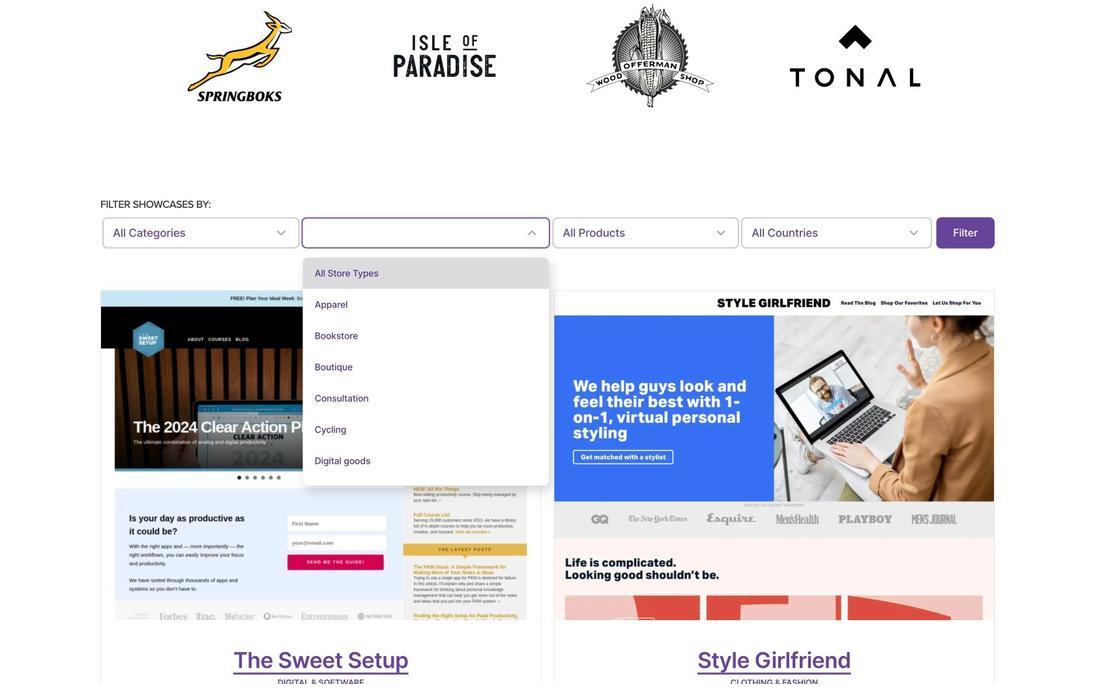 Task type: describe. For each thing, give the bounding box(es) containing it.
8 option from the top
[[303, 477, 549, 508]]

1 option from the top
[[303, 258, 549, 289]]

list box inside angle down field
[[303, 258, 549, 508]]

2 angle down image from the left
[[713, 225, 729, 241]]

angle down image
[[524, 225, 540, 241]]

official springboks online store image
[[188, 11, 292, 101]]

7 option from the top
[[303, 446, 549, 477]]

6 option from the top
[[303, 414, 549, 446]]

2 option from the top
[[303, 289, 549, 320]]

5 option from the top
[[303, 383, 549, 414]]

1 angle down image from the left
[[274, 225, 289, 241]]



Task type: vqa. For each thing, say whether or not it's contained in the screenshot.
field
yes



Task type: locate. For each thing, give the bounding box(es) containing it.
tonal image
[[790, 25, 921, 87]]

0 horizontal spatial angle down image
[[274, 225, 289, 241]]

3 option from the top
[[303, 320, 549, 352]]

isle of paradise image
[[393, 27, 497, 85]]

None field
[[102, 217, 300, 249], [302, 217, 550, 508], [553, 217, 739, 249], [742, 217, 932, 249], [312, 225, 515, 241], [102, 217, 300, 249], [553, 217, 739, 249], [742, 217, 932, 249], [312, 225, 515, 241]]

1 horizontal spatial angle down image
[[713, 225, 729, 241]]

option
[[303, 258, 549, 289], [303, 289, 549, 320], [303, 320, 549, 352], [303, 352, 549, 383], [303, 383, 549, 414], [303, 414, 549, 446], [303, 446, 549, 477], [303, 477, 549, 508]]

list box
[[303, 258, 549, 508]]

none field angle down
[[302, 217, 550, 508]]

4 option from the top
[[303, 352, 549, 383]]

offerman woodshop image
[[585, 2, 715, 110]]

angle down image
[[274, 225, 289, 241], [713, 225, 729, 241]]



